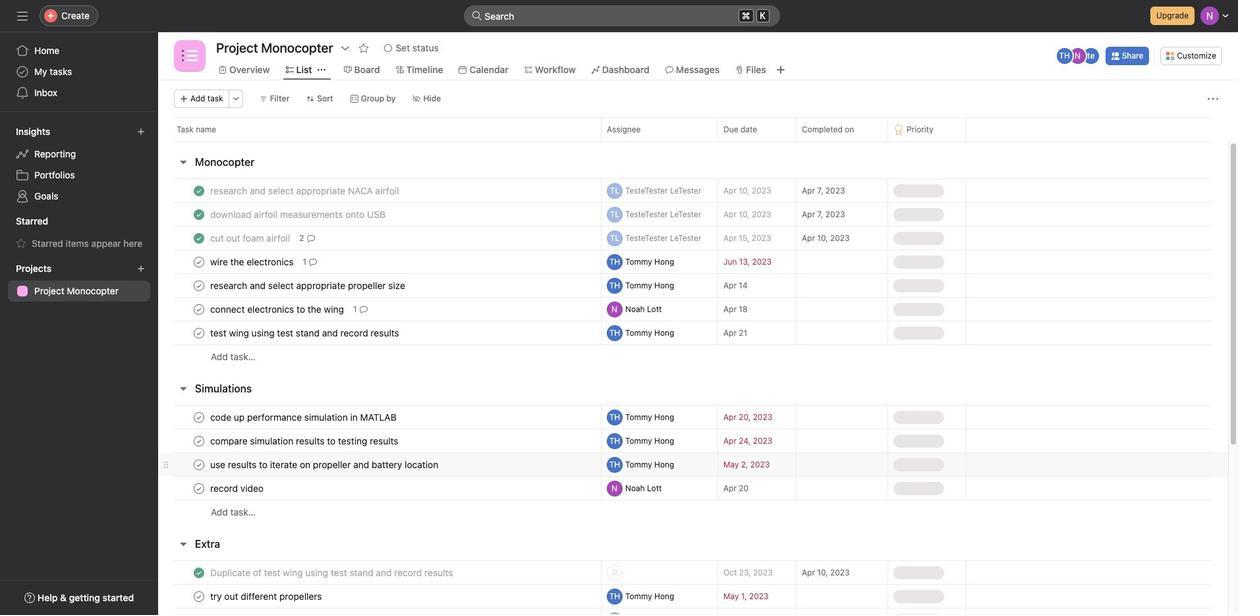 Task type: describe. For each thing, give the bounding box(es) containing it.
task name text field for mark complete checkbox within the code up performance simulation in matlab cell
[[208, 411, 401, 424]]

header simulations tree grid
[[158, 405, 1229, 525]]

completion date for research and select appropriate propeller size cell
[[796, 274, 889, 298]]

duplicate of test wing using test stand and record results cell
[[158, 561, 601, 585]]

header extra tree grid
[[158, 561, 1229, 616]]

task name text field for mark complete option inside compare simulation results to testing results "cell"
[[208, 435, 403, 448]]

test wing using test stand and record results cell
[[158, 321, 601, 345]]

completion date for connect electronics to the wing cell
[[796, 297, 889, 322]]

completion date for record video cell
[[796, 477, 889, 501]]

collapse task list for this group image for mark complete checkbox within the code up performance simulation in matlab cell
[[178, 384, 189, 394]]

mark complete checkbox for try out different propellers cell
[[191, 589, 207, 605]]

task name text field for mark complete checkbox inside wire the electronics cell
[[208, 255, 298, 269]]

add tab image
[[776, 65, 786, 75]]

record video cell
[[158, 477, 601, 501]]

mark complete image for record video cell on the bottom left
[[191, 481, 207, 497]]

completed checkbox for research and select appropriate naca airfoil cell
[[191, 183, 207, 199]]

cut out foam airfoil cell
[[158, 226, 601, 251]]

more actions image
[[1208, 94, 1219, 104]]

add to starred image
[[358, 43, 369, 53]]

completed checkbox for download airfoil measurements onto usb cell
[[191, 207, 207, 222]]

global element
[[0, 32, 158, 111]]

hide sidebar image
[[17, 11, 28, 21]]

Search tasks, projects, and more text field
[[464, 5, 780, 26]]

starred element
[[0, 210, 158, 257]]

completion date for code up performance simulation in matlab cell
[[796, 405, 889, 430]]

mark complete image for research and select appropriate propeller size cell
[[191, 278, 207, 294]]

mark complete checkbox for wire the electronics cell
[[191, 254, 207, 270]]

1 comment image
[[360, 306, 368, 313]]

list image
[[182, 48, 198, 64]]

more actions image
[[232, 95, 240, 103]]

mark complete image for use results to iterate on propeller and battery location cell on the bottom left of page
[[191, 457, 207, 473]]

completion date for test wing using test stand and record results cell
[[796, 321, 889, 345]]

mark complete checkbox for record video cell on the bottom left
[[191, 481, 207, 497]]

tab actions image
[[317, 66, 325, 74]]

task name text field for mark complete option inside the research and select appropriate propeller size cell
[[208, 279, 409, 292]]

task name text field for mark complete option within use results to iterate on propeller and battery location cell
[[208, 459, 443, 472]]

header monocopter tree grid
[[158, 179, 1229, 369]]

completed image for task name text field within the research and select appropriate naca airfoil cell
[[191, 183, 207, 199]]

try out different propellers cell
[[158, 585, 601, 609]]

projects element
[[0, 257, 158, 305]]

connect electronics to the wing cell
[[158, 297, 601, 322]]

mark complete checkbox for research and select appropriate propeller size cell
[[191, 278, 207, 294]]

mark complete checkbox for compare simulation results to testing results "cell" in the left of the page
[[191, 433, 207, 449]]

mark complete image for code up performance simulation in matlab cell
[[191, 410, 207, 426]]



Task type: vqa. For each thing, say whether or not it's contained in the screenshot.
😚 icon at right
no



Task type: locate. For each thing, give the bounding box(es) containing it.
6 task name text field from the top
[[208, 482, 268, 495]]

mark complete image inside code up performance simulation in matlab cell
[[191, 410, 207, 426]]

completion date for try out different propellers cell
[[796, 585, 889, 609]]

5 task name text field from the top
[[208, 459, 443, 472]]

research and select appropriate propeller size cell
[[158, 274, 601, 298]]

3 completed image from the top
[[191, 565, 207, 581]]

Completed checkbox
[[191, 230, 207, 246]]

task name text field inside wire the electronics cell
[[208, 255, 298, 269]]

mark complete checkbox for use results to iterate on propeller and battery location cell on the bottom left of page
[[191, 457, 207, 473]]

mark complete image inside use results to iterate on propeller and battery location cell
[[191, 457, 207, 473]]

1 vertical spatial completed checkbox
[[191, 207, 207, 222]]

completion date for use results to iterate on propeller and battery location cell
[[796, 453, 889, 477]]

3 mark complete image from the top
[[191, 410, 207, 426]]

task name text field inside record video cell
[[208, 482, 268, 495]]

mark complete checkbox for the connect electronics to the wing cell
[[191, 302, 207, 317]]

completed image for task name text field inside the cut out foam airfoil cell
[[191, 230, 207, 246]]

0 vertical spatial collapse task list for this group image
[[178, 157, 189, 167]]

cell
[[718, 608, 797, 616]]

1 vertical spatial completed image
[[191, 230, 207, 246]]

Mark complete checkbox
[[191, 278, 207, 294], [191, 325, 207, 341], [191, 433, 207, 449], [191, 457, 207, 473], [191, 589, 207, 605]]

mark complete image for the connect electronics to the wing cell
[[191, 302, 207, 317]]

mark complete image inside research and select appropriate propeller size cell
[[191, 278, 207, 294]]

1 mark complete image from the top
[[191, 278, 207, 294]]

3 mark complete image from the top
[[191, 433, 207, 449]]

1 completed checkbox from the top
[[191, 183, 207, 199]]

collapse task list for this group image
[[178, 539, 189, 550]]

4 mark complete checkbox from the top
[[191, 457, 207, 473]]

3 mark complete checkbox from the top
[[191, 410, 207, 426]]

completion date for wire the electronics cell
[[796, 250, 889, 274]]

completed checkbox inside research and select appropriate naca airfoil cell
[[191, 183, 207, 199]]

row
[[158, 117, 1239, 142], [174, 141, 1213, 142], [158, 179, 1229, 203], [158, 202, 1229, 227], [158, 226, 1229, 251], [158, 250, 1229, 274], [158, 274, 1229, 298], [158, 297, 1229, 322], [158, 321, 1229, 345], [158, 345, 1229, 369], [158, 405, 1229, 430], [158, 429, 1229, 454], [158, 453, 1229, 477], [158, 477, 1229, 501], [158, 500, 1229, 525], [158, 561, 1229, 585], [158, 585, 1229, 609], [158, 608, 1229, 616]]

2 task name text field from the top
[[208, 208, 390, 221]]

0 vertical spatial completed image
[[191, 183, 207, 199]]

task name text field inside research and select appropriate naca airfoil cell
[[208, 184, 403, 197]]

task name text field for completed checkbox in the duplicate of test wing using test stand and record results cell
[[208, 567, 457, 580]]

cell inside header extra tree grid
[[718, 608, 797, 616]]

Task name text field
[[208, 279, 409, 292], [208, 303, 348, 316], [208, 411, 401, 424], [208, 435, 403, 448], [208, 459, 443, 472], [208, 482, 268, 495]]

task name text field for mark complete checkbox inside the connect electronics to the wing cell
[[208, 303, 348, 316]]

task name text field inside test wing using test stand and record results cell
[[208, 327, 403, 340]]

mark complete checkbox inside code up performance simulation in matlab cell
[[191, 410, 207, 426]]

2 mark complete image from the top
[[191, 325, 207, 341]]

completed image for task name text field inside duplicate of test wing using test stand and record results cell
[[191, 565, 207, 581]]

mark complete image inside try out different propellers cell
[[191, 589, 207, 605]]

4 mark complete checkbox from the top
[[191, 481, 207, 497]]

mark complete checkbox inside use results to iterate on propeller and battery location cell
[[191, 457, 207, 473]]

use results to iterate on propeller and battery location cell
[[158, 453, 601, 477]]

Completed checkbox
[[191, 183, 207, 199], [191, 207, 207, 222], [191, 565, 207, 581]]

task name text field inside the connect electronics to the wing cell
[[208, 303, 348, 316]]

completion date for compare simulation results to testing results cell
[[796, 429, 889, 454]]

2 task name text field from the top
[[208, 303, 348, 316]]

mark complete image for test wing using test stand and record results cell in the left of the page
[[191, 325, 207, 341]]

mark complete checkbox inside the connect electronics to the wing cell
[[191, 302, 207, 317]]

4 task name text field from the top
[[208, 255, 298, 269]]

6 task name text field from the top
[[208, 567, 457, 580]]

2 mark complete checkbox from the top
[[191, 302, 207, 317]]

task name text field inside try out different propellers cell
[[208, 590, 326, 604]]

2 collapse task list for this group image from the top
[[178, 384, 189, 394]]

completed image
[[191, 183, 207, 199], [191, 230, 207, 246], [191, 565, 207, 581]]

5 mark complete checkbox from the top
[[191, 589, 207, 605]]

completed image inside duplicate of test wing using test stand and record results cell
[[191, 565, 207, 581]]

1 mark complete checkbox from the top
[[191, 254, 207, 270]]

2 completed image from the top
[[191, 230, 207, 246]]

task name text field for completed checkbox inside the research and select appropriate naca airfoil cell
[[208, 184, 403, 197]]

compare simulation results to testing results cell
[[158, 429, 601, 454]]

mark complete image
[[191, 254, 207, 270], [191, 302, 207, 317], [191, 410, 207, 426], [191, 457, 207, 473], [191, 481, 207, 497]]

2 vertical spatial completed checkbox
[[191, 565, 207, 581]]

mark complete checkbox inside test wing using test stand and record results cell
[[191, 325, 207, 341]]

1 mark complete checkbox from the top
[[191, 278, 207, 294]]

2 vertical spatial completed image
[[191, 565, 207, 581]]

5 task name text field from the top
[[208, 327, 403, 340]]

wire the electronics cell
[[158, 250, 601, 274]]

collapse task list for this group image for completed checkbox inside the research and select appropriate naca airfoil cell
[[178, 157, 189, 167]]

prominent image
[[472, 11, 482, 21]]

5 mark complete image from the top
[[191, 481, 207, 497]]

task name text field inside research and select appropriate propeller size cell
[[208, 279, 409, 292]]

mark complete image inside compare simulation results to testing results "cell"
[[191, 433, 207, 449]]

1 mark complete image from the top
[[191, 254, 207, 270]]

task name text field for completed checkbox within download airfoil measurements onto usb cell
[[208, 208, 390, 221]]

research and select appropriate naca airfoil cell
[[158, 179, 601, 203]]

1 task name text field from the top
[[208, 279, 409, 292]]

mark complete image for wire the electronics cell
[[191, 254, 207, 270]]

show options image
[[340, 43, 350, 53]]

mark complete checkbox inside record video cell
[[191, 481, 207, 497]]

new project or portfolio image
[[137, 265, 145, 273]]

Mark complete checkbox
[[191, 254, 207, 270], [191, 302, 207, 317], [191, 410, 207, 426], [191, 481, 207, 497]]

task name text field for completed option
[[208, 232, 294, 245]]

mark complete image
[[191, 278, 207, 294], [191, 325, 207, 341], [191, 433, 207, 449], [191, 589, 207, 605]]

mark complete checkbox inside research and select appropriate propeller size cell
[[191, 278, 207, 294]]

new insights image
[[137, 128, 145, 136]]

3 task name text field from the top
[[208, 411, 401, 424]]

task name text field inside cut out foam airfoil cell
[[208, 232, 294, 245]]

2 mark complete image from the top
[[191, 302, 207, 317]]

completed checkbox for duplicate of test wing using test stand and record results cell
[[191, 565, 207, 581]]

mark complete checkbox inside try out different propellers cell
[[191, 589, 207, 605]]

2 mark complete checkbox from the top
[[191, 325, 207, 341]]

4 mark complete image from the top
[[191, 589, 207, 605]]

mark complete image for try out different propellers cell
[[191, 589, 207, 605]]

3 mark complete checkbox from the top
[[191, 433, 207, 449]]

mark complete checkbox inside wire the electronics cell
[[191, 254, 207, 270]]

mark complete checkbox inside compare simulation results to testing results "cell"
[[191, 433, 207, 449]]

Task name text field
[[208, 184, 403, 197], [208, 208, 390, 221], [208, 232, 294, 245], [208, 255, 298, 269], [208, 327, 403, 340], [208, 567, 457, 580], [208, 590, 326, 604]]

1 vertical spatial collapse task list for this group image
[[178, 384, 189, 394]]

2 completed checkbox from the top
[[191, 207, 207, 222]]

mark complete checkbox for test wing using test stand and record results cell in the left of the page
[[191, 325, 207, 341]]

3 task name text field from the top
[[208, 232, 294, 245]]

2 comments image
[[307, 234, 315, 242]]

4 mark complete image from the top
[[191, 457, 207, 473]]

mark complete checkbox for code up performance simulation in matlab cell
[[191, 410, 207, 426]]

use different materials for wing (balsa wood?) cell
[[158, 608, 601, 616]]

mark complete image inside test wing using test stand and record results cell
[[191, 325, 207, 341]]

mark complete image for compare simulation results to testing results "cell" in the left of the page
[[191, 433, 207, 449]]

task name text field inside download airfoil measurements onto usb cell
[[208, 208, 390, 221]]

7 task name text field from the top
[[208, 590, 326, 604]]

completed image inside cut out foam airfoil cell
[[191, 230, 207, 246]]

code up performance simulation in matlab cell
[[158, 405, 601, 430]]

completed checkbox inside download airfoil measurements onto usb cell
[[191, 207, 207, 222]]

completed image
[[191, 207, 207, 222]]

task name text field inside use results to iterate on propeller and battery location cell
[[208, 459, 443, 472]]

mark complete image inside wire the electronics cell
[[191, 254, 207, 270]]

1 completed image from the top
[[191, 183, 207, 199]]

task name text field inside duplicate of test wing using test stand and record results cell
[[208, 567, 457, 580]]

task name text field for mark complete checkbox in record video cell
[[208, 482, 268, 495]]

completed image inside research and select appropriate naca airfoil cell
[[191, 183, 207, 199]]

download airfoil measurements onto usb cell
[[158, 202, 601, 227]]

None field
[[464, 5, 780, 26]]

task name text field inside code up performance simulation in matlab cell
[[208, 411, 401, 424]]

3 completed checkbox from the top
[[191, 565, 207, 581]]

1 collapse task list for this group image from the top
[[178, 157, 189, 167]]

4 task name text field from the top
[[208, 435, 403, 448]]

1 comment image
[[309, 258, 317, 266]]

1 task name text field from the top
[[208, 184, 403, 197]]

mark complete image inside record video cell
[[191, 481, 207, 497]]

completed checkbox inside duplicate of test wing using test stand and record results cell
[[191, 565, 207, 581]]

task name text field inside compare simulation results to testing results "cell"
[[208, 435, 403, 448]]

insights element
[[0, 120, 158, 210]]

0 vertical spatial completed checkbox
[[191, 183, 207, 199]]

collapse task list for this group image
[[178, 157, 189, 167], [178, 384, 189, 394]]



